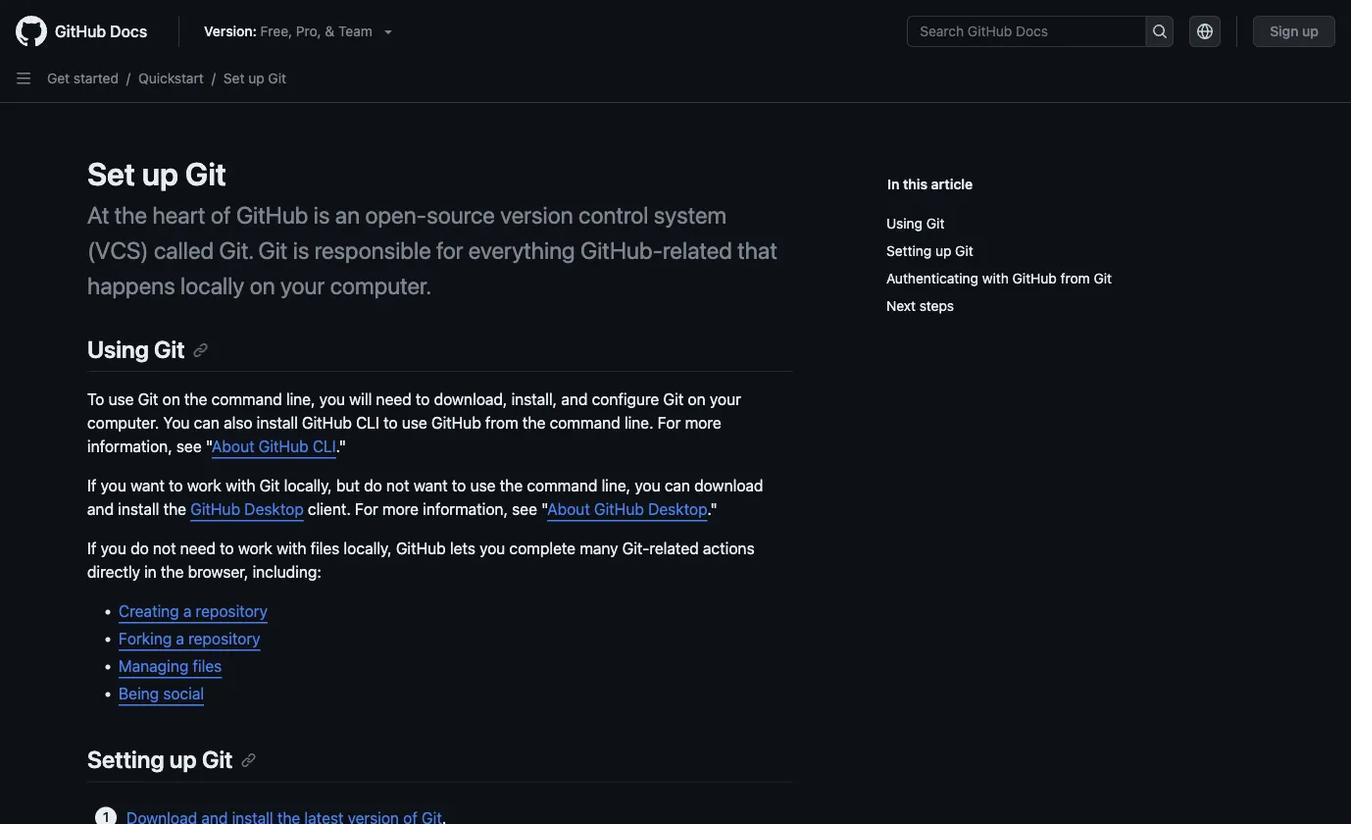 Task type: locate. For each thing, give the bounding box(es) containing it.
about down also
[[212, 437, 255, 456]]

about up complete
[[548, 500, 590, 519]]

1 horizontal spatial setting up git link
[[887, 237, 1257, 265]]

is left an
[[314, 201, 330, 229]]

1 vertical spatial your
[[710, 390, 741, 409]]

" inside to use git on the command line, you will need to download, install, and configure git on your computer. you can also install github cli to use github from the command line. for more information, see "
[[206, 437, 212, 456]]

a up managing files link
[[176, 630, 184, 648]]

"
[[206, 437, 212, 456], [542, 500, 548, 519]]

on up the you
[[163, 390, 180, 409]]

git-
[[623, 539, 650, 558]]

files down client.
[[311, 539, 340, 558]]

not inside if you want to work with git locally, but do not want to use the command line, you can download and install the
[[386, 476, 410, 495]]

github desktop link
[[190, 500, 304, 519]]

want
[[131, 476, 165, 495], [414, 476, 448, 495]]

do inside if you do not need to work with files locally, github lets you complete many git-related actions directly in the browser, including:
[[131, 539, 149, 558]]

authenticating
[[887, 270, 979, 286]]

your
[[281, 272, 325, 299], [710, 390, 741, 409]]

the up the you
[[184, 390, 207, 409]]

need up browser,
[[180, 539, 216, 558]]

triangle down image
[[380, 24, 396, 39]]

see
[[177, 437, 202, 456], [512, 500, 537, 519]]

1 vertical spatial related
[[650, 539, 699, 558]]

to inside if you do not need to work with files locally, github lets you complete many git-related actions directly in the browser, including:
[[220, 539, 234, 558]]

1 desktop from the left
[[245, 500, 304, 519]]

using up the to on the top of page
[[87, 336, 149, 363]]

1 horizontal spatial install
[[257, 414, 298, 432]]

information, inside to use git on the command line, you will need to download, install, and configure git on your computer. you can also install github cli to use github from the command line. for more information, see "
[[87, 437, 172, 456]]

in this article element
[[888, 174, 1265, 194]]

0 vertical spatial set
[[224, 70, 245, 86]]

1 horizontal spatial can
[[665, 476, 691, 495]]

1 vertical spatial if
[[87, 539, 97, 558]]

and
[[561, 390, 588, 409], [87, 500, 114, 519]]

1 vertical spatial computer.
[[87, 414, 159, 432]]

can left download
[[665, 476, 691, 495]]

install up in at bottom
[[118, 500, 159, 519]]

at
[[87, 201, 109, 229]]

set down version:
[[224, 70, 245, 86]]

1 want from the left
[[131, 476, 165, 495]]

0 horizontal spatial need
[[180, 539, 216, 558]]

need inside if you do not need to work with files locally, github lets you complete many git-related actions directly in the browser, including:
[[180, 539, 216, 558]]

1 horizontal spatial using
[[887, 215, 923, 232]]

cli inside to use git on the command line, you will need to download, install, and configure git on your computer. you can also install github cli to use github from the command line. for more information, see "
[[356, 414, 380, 432]]

for inside to use git on the command line, you will need to download, install, and configure git on your computer. you can also install github cli to use github from the command line. for more information, see "
[[658, 414, 681, 432]]

line, inside if you want to work with git locally, but do not want to use the command line, you can download and install the
[[602, 476, 631, 495]]

get
[[47, 70, 70, 86]]

setting up git down the being social link
[[87, 746, 233, 773]]

0 horizontal spatial do
[[131, 539, 149, 558]]

repository
[[196, 602, 268, 621], [188, 630, 261, 648]]

but
[[336, 476, 360, 495]]

0 vertical spatial cli
[[356, 414, 380, 432]]

about
[[212, 437, 255, 456], [548, 500, 590, 519]]

use up github desktop client.  for more information, see " about github desktop ."
[[470, 476, 496, 495]]

1 horizontal spatial "
[[542, 500, 548, 519]]

1 vertical spatial do
[[131, 539, 149, 558]]

set up git
[[87, 155, 227, 192]]

work up github desktop "link" at bottom left
[[187, 476, 222, 495]]

setting up git
[[887, 243, 974, 259], [87, 746, 233, 773]]

in this article
[[888, 176, 973, 192]]

1 horizontal spatial on
[[250, 272, 275, 299]]

to up browser,
[[220, 539, 234, 558]]

use
[[108, 390, 134, 409], [402, 414, 427, 432], [470, 476, 496, 495]]

not right but
[[386, 476, 410, 495]]

1 vertical spatial using git
[[87, 336, 185, 363]]

version:
[[204, 23, 257, 39]]

related inside if you do not need to work with files locally, github lets you complete many git-related actions directly in the browser, including:
[[650, 539, 699, 558]]

git inside if you want to work with git locally, but do not want to use the command line, you can download and install the
[[260, 476, 280, 495]]

using git down the happens
[[87, 336, 185, 363]]

configure
[[592, 390, 660, 409]]

and up directly
[[87, 500, 114, 519]]

select language: current language is english image
[[1198, 24, 1214, 39]]

files
[[311, 539, 340, 558], [193, 657, 222, 676]]

computer. inside at the heart of github is an open-source version control system (vcs) called git. git is responsible for everything github-related that happens locally on your computer.
[[330, 272, 432, 299]]

computer. inside to use git on the command line, you will need to download, install, and configure git on your computer. you can also install github cli to use github from the command line. for more information, see "
[[87, 414, 159, 432]]

2 if from the top
[[87, 539, 97, 558]]

0 vertical spatial need
[[376, 390, 412, 409]]

1 horizontal spatial line,
[[602, 476, 631, 495]]

desktop left client.
[[245, 500, 304, 519]]

1 horizontal spatial your
[[710, 390, 741, 409]]

1 / from the left
[[126, 70, 131, 86]]

get started link
[[47, 70, 119, 86]]

." up but
[[336, 437, 346, 456]]

if inside if you want to work with git locally, but do not want to use the command line, you can download and install the
[[87, 476, 97, 495]]

for
[[658, 414, 681, 432], [355, 500, 378, 519]]

directly
[[87, 563, 140, 581]]

1 vertical spatial and
[[87, 500, 114, 519]]

1 horizontal spatial information,
[[423, 500, 508, 519]]

the inside at the heart of github is an open-source version control system (vcs) called git. git is responsible for everything github-related that happens locally on your computer.
[[115, 201, 147, 229]]

0 vertical spatial files
[[311, 539, 340, 558]]

your inside to use git on the command line, you will need to download, install, and configure git on your computer. you can also install github cli to use github from the command line. for more information, see "
[[710, 390, 741, 409]]

being social link
[[119, 684, 204, 703]]

0 horizontal spatial want
[[131, 476, 165, 495]]

source
[[427, 201, 495, 229]]

the right in at bottom
[[161, 563, 184, 581]]

0 vertical spatial use
[[108, 390, 134, 409]]

1 horizontal spatial with
[[277, 539, 306, 558]]

cli down will
[[356, 414, 380, 432]]

can
[[194, 414, 220, 432], [665, 476, 691, 495]]

command up also
[[212, 390, 282, 409]]

1 if from the top
[[87, 476, 97, 495]]

repository down browser,
[[196, 602, 268, 621]]

from inside to use git on the command line, you will need to download, install, and configure git on your computer. you can also install github cli to use github from the command line. for more information, see "
[[486, 414, 519, 432]]

and inside if you want to work with git locally, but do not want to use the command line, you can download and install the
[[87, 500, 114, 519]]

1 vertical spatial locally,
[[344, 539, 392, 558]]

the down install,
[[523, 414, 546, 432]]

set
[[224, 70, 245, 86], [87, 155, 135, 192]]

set up at at the top left of the page
[[87, 155, 135, 192]]

1 vertical spatial using
[[87, 336, 149, 363]]

github
[[55, 22, 106, 41], [236, 201, 308, 229], [1013, 270, 1057, 286], [302, 414, 352, 432], [432, 414, 481, 432], [259, 437, 309, 456], [190, 500, 240, 519], [594, 500, 644, 519], [396, 539, 446, 558]]

git up github desktop "link" at bottom left
[[260, 476, 280, 495]]

1 horizontal spatial /
[[212, 70, 216, 86]]

if up directly
[[87, 539, 97, 558]]

and right install,
[[561, 390, 588, 409]]

if inside if you do not need to work with files locally, github lets you complete many git-related actions directly in the browser, including:
[[87, 539, 97, 558]]

that
[[738, 236, 778, 264]]

0 vertical spatial and
[[561, 390, 588, 409]]

with up github desktop "link" at bottom left
[[226, 476, 255, 495]]

2 horizontal spatial use
[[470, 476, 496, 495]]

version
[[500, 201, 574, 229]]

github left lets
[[396, 539, 446, 558]]

1 vertical spatial see
[[512, 500, 537, 519]]

1 vertical spatial not
[[153, 539, 176, 558]]

1 vertical spatial with
[[226, 476, 255, 495]]

github up next steps "link"
[[1013, 270, 1057, 286]]

do
[[364, 476, 382, 495], [131, 539, 149, 558]]

0 vertical spatial setting up git
[[887, 243, 974, 259]]

the up github desktop client.  for more information, see " about github desktop ."
[[500, 476, 523, 495]]

from
[[1061, 270, 1091, 286], [486, 414, 519, 432]]

more
[[685, 414, 722, 432], [383, 500, 419, 519]]

next
[[887, 298, 916, 314]]

a up the forking a repository link
[[183, 602, 192, 621]]

search image
[[1152, 24, 1168, 39]]

to
[[416, 390, 430, 409], [384, 414, 398, 432], [169, 476, 183, 495], [452, 476, 466, 495], [220, 539, 234, 558]]

1 horizontal spatial computer.
[[330, 272, 432, 299]]

about github cli link
[[212, 437, 336, 456]]

github up get started link
[[55, 22, 106, 41]]

and inside to use git on the command line, you will need to download, install, and configure git on your computer. you can also install github cli to use github from the command line. for more information, see "
[[561, 390, 588, 409]]

git up of
[[185, 155, 227, 192]]

your up download
[[710, 390, 741, 409]]

using git down this
[[887, 215, 945, 232]]

0 horizontal spatial with
[[226, 476, 255, 495]]

computer.
[[330, 272, 432, 299], [87, 414, 159, 432]]

1 horizontal spatial cli
[[356, 414, 380, 432]]

2 horizontal spatial on
[[688, 390, 706, 409]]

1 horizontal spatial and
[[561, 390, 588, 409]]

1 vertical spatial repository
[[188, 630, 261, 648]]

" up github desktop "link" at bottom left
[[206, 437, 212, 456]]

sign up
[[1271, 23, 1319, 39]]

information,
[[87, 437, 172, 456], [423, 500, 508, 519]]

1 horizontal spatial desktop
[[648, 500, 708, 519]]

0 horizontal spatial use
[[108, 390, 134, 409]]

1 horizontal spatial setting up git
[[887, 243, 974, 259]]

download
[[695, 476, 764, 495]]

1 horizontal spatial do
[[364, 476, 382, 495]]

setting down 'being'
[[87, 746, 164, 773]]

1 vertical spatial can
[[665, 476, 691, 495]]

0 horizontal spatial see
[[177, 437, 202, 456]]

1 vertical spatial setting up git
[[87, 746, 233, 773]]

use inside if you want to work with git locally, but do not want to use the command line, you can download and install the
[[470, 476, 496, 495]]

install inside to use git on the command line, you will need to download, install, and configure git on your computer. you can also install github cli to use github from the command line. for more information, see "
[[257, 414, 298, 432]]

with up including:
[[277, 539, 306, 558]]

command
[[212, 390, 282, 409], [550, 414, 621, 432], [527, 476, 598, 495]]

about github desktop link
[[548, 500, 708, 519]]

the right at at the top left of the page
[[115, 201, 147, 229]]

git down free,
[[268, 70, 286, 86]]

1 vertical spatial line,
[[602, 476, 631, 495]]

setting up git link down the being social link
[[87, 746, 257, 773]]

1 horizontal spatial setting
[[887, 243, 932, 259]]

1 vertical spatial more
[[383, 500, 419, 519]]

0 horizontal spatial setting up git link
[[87, 746, 257, 773]]

in
[[888, 176, 900, 192]]

information, up lets
[[423, 500, 508, 519]]

0 vertical spatial setting
[[887, 243, 932, 259]]

github inside if you do not need to work with files locally, github lets you complete many git-related actions directly in the browser, including:
[[396, 539, 446, 558]]

1 vertical spatial using git link
[[87, 336, 209, 363]]

0 horizontal spatial for
[[355, 500, 378, 519]]

1 vertical spatial work
[[238, 539, 273, 558]]

locally, up client.
[[284, 476, 332, 495]]

line, up 'about github cli ."'
[[286, 390, 315, 409]]

0 vertical spatial repository
[[196, 602, 268, 621]]

need inside to use git on the command line, you will need to download, install, and configure git on your computer. you can also install github cli to use github from the command line. for more information, see "
[[376, 390, 412, 409]]

more inside to use git on the command line, you will need to download, install, and configure git on your computer. you can also install github cli to use github from the command line. for more information, see "
[[685, 414, 722, 432]]

browser,
[[188, 563, 249, 581]]

up up "heart"
[[142, 155, 178, 192]]

up down free,
[[248, 70, 265, 86]]

open sidebar image
[[16, 71, 31, 86]]

git right 'configure'
[[664, 390, 684, 409]]

0 vertical spatial more
[[685, 414, 722, 432]]

1 vertical spatial cli
[[313, 437, 336, 456]]

information, down the you
[[87, 437, 172, 456]]

github up git.
[[236, 201, 308, 229]]

0 horizontal spatial from
[[486, 414, 519, 432]]

1 horizontal spatial set
[[224, 70, 245, 86]]

install inside if you want to work with git locally, but do not want to use the command line, you can download and install the
[[118, 500, 159, 519]]

your down responsible
[[281, 272, 325, 299]]

need right will
[[376, 390, 412, 409]]

git.
[[219, 236, 253, 264]]

0 vertical spatial related
[[663, 236, 733, 264]]

install,
[[512, 390, 557, 409]]

1 vertical spatial use
[[402, 414, 427, 432]]

also
[[224, 414, 253, 432]]

to left download,
[[416, 390, 430, 409]]

line.
[[625, 414, 654, 432]]

command up complete
[[527, 476, 598, 495]]

1 vertical spatial from
[[486, 414, 519, 432]]

related down system
[[663, 236, 733, 264]]

2 vertical spatial with
[[277, 539, 306, 558]]

0 horizontal spatial can
[[194, 414, 220, 432]]

1 horizontal spatial about
[[548, 500, 590, 519]]

0 horizontal spatial computer.
[[87, 414, 159, 432]]

you inside to use git on the command line, you will need to download, install, and configure git on your computer. you can also install github cli to use github from the command line. for more information, see "
[[320, 390, 345, 409]]

0 vertical spatial for
[[658, 414, 681, 432]]

do right but
[[364, 476, 382, 495]]

0 horizontal spatial /
[[126, 70, 131, 86]]

not up in at bottom
[[153, 539, 176, 558]]

command down 'configure'
[[550, 414, 621, 432]]

setting up git link
[[887, 237, 1257, 265], [87, 746, 257, 773]]

github up browser,
[[190, 500, 240, 519]]

computer. down the to on the top of page
[[87, 414, 159, 432]]

1 horizontal spatial is
[[314, 201, 330, 229]]

client.
[[308, 500, 351, 519]]

1 vertical spatial install
[[118, 500, 159, 519]]

2 desktop from the left
[[648, 500, 708, 519]]

cli up client.
[[313, 437, 336, 456]]

the left github desktop "link" at bottom left
[[163, 500, 186, 519]]

to use git on the command line, you will need to download, install, and configure git on your computer. you can also install github cli to use github from the command line. for more information, see "
[[87, 390, 741, 456]]

heart
[[153, 201, 206, 229]]

install
[[257, 414, 298, 432], [118, 500, 159, 519]]

the
[[115, 201, 147, 229], [184, 390, 207, 409], [523, 414, 546, 432], [500, 476, 523, 495], [163, 500, 186, 519], [161, 563, 184, 581]]

github down download,
[[432, 414, 481, 432]]

called
[[154, 236, 214, 264]]

do up in at bottom
[[131, 539, 149, 558]]

from up next steps "link"
[[1061, 270, 1091, 286]]

want down the you
[[131, 476, 165, 495]]

managing
[[119, 657, 189, 676]]

0 vertical spatial computer.
[[330, 272, 432, 299]]

for down but
[[355, 500, 378, 519]]

using down this
[[887, 215, 923, 232]]

git up the you
[[154, 336, 185, 363]]

everything
[[469, 236, 575, 264]]

1 vertical spatial files
[[193, 657, 222, 676]]

use up if you want to work with git locally, but do not want to use the command line, you can download and install the
[[402, 414, 427, 432]]

is
[[314, 201, 330, 229], [293, 236, 309, 264]]

." down download
[[708, 500, 718, 519]]

1 horizontal spatial work
[[238, 539, 273, 558]]

2 / from the left
[[212, 70, 216, 86]]

0 vertical spatial line,
[[286, 390, 315, 409]]

files down the forking a repository link
[[193, 657, 222, 676]]

github docs link
[[16, 16, 163, 47]]

0 vertical spatial your
[[281, 272, 325, 299]]

up
[[1303, 23, 1319, 39], [248, 70, 265, 86], [142, 155, 178, 192], [936, 243, 952, 259], [170, 746, 197, 773]]

/
[[126, 70, 131, 86], [212, 70, 216, 86]]

files inside if you do not need to work with files locally, github lets you complete many git-related actions directly in the browser, including:
[[311, 539, 340, 558]]

0 horizontal spatial not
[[153, 539, 176, 558]]

want up github desktop client.  for more information, see " about github desktop ."
[[414, 476, 448, 495]]

up right sign
[[1303, 23, 1319, 39]]

0 vertical spatial is
[[314, 201, 330, 229]]

setting up git up authenticating
[[887, 243, 974, 259]]

None search field
[[908, 16, 1174, 47]]

on right 'configure'
[[688, 390, 706, 409]]

not inside if you do not need to work with files locally, github lets you complete many git-related actions directly in the browser, including:
[[153, 539, 176, 558]]

."
[[336, 437, 346, 456], [708, 500, 718, 519]]

if down the to on the top of page
[[87, 476, 97, 495]]

related left the actions
[[650, 539, 699, 558]]

with right authenticating
[[983, 270, 1009, 286]]

need
[[376, 390, 412, 409], [180, 539, 216, 558]]

git
[[268, 70, 286, 86], [185, 155, 227, 192], [927, 215, 945, 232], [258, 236, 288, 264], [956, 243, 974, 259], [1094, 270, 1112, 286], [154, 336, 185, 363], [138, 390, 158, 409], [664, 390, 684, 409], [260, 476, 280, 495], [202, 746, 233, 773]]

(vcs)
[[87, 236, 149, 264]]

locally,
[[284, 476, 332, 495], [344, 539, 392, 558]]

1 horizontal spatial using git
[[887, 215, 945, 232]]

1 horizontal spatial want
[[414, 476, 448, 495]]

0 horizontal spatial "
[[206, 437, 212, 456]]

using git link down in this article element
[[887, 210, 1257, 237]]

in
[[144, 563, 157, 581]]

see down the you
[[177, 437, 202, 456]]

see up complete
[[512, 500, 537, 519]]

more right line.
[[685, 414, 722, 432]]

1 horizontal spatial not
[[386, 476, 410, 495]]

0 vertical spatial install
[[257, 414, 298, 432]]

authenticating with github from git link
[[887, 265, 1257, 292]]

1 vertical spatial setting up git link
[[87, 746, 257, 773]]

can right the you
[[194, 414, 220, 432]]

is right git.
[[293, 236, 309, 264]]

0 horizontal spatial information,
[[87, 437, 172, 456]]

computer. down responsible
[[330, 272, 432, 299]]

2 vertical spatial command
[[527, 476, 598, 495]]

with
[[983, 270, 1009, 286], [226, 476, 255, 495], [277, 539, 306, 558]]

cli
[[356, 414, 380, 432], [313, 437, 336, 456]]

0 horizontal spatial using
[[87, 336, 149, 363]]

0 vertical spatial locally,
[[284, 476, 332, 495]]

github up github desktop "link" at bottom left
[[259, 437, 309, 456]]

on
[[250, 272, 275, 299], [163, 390, 180, 409], [688, 390, 706, 409]]

" up complete
[[542, 500, 548, 519]]

0 vertical spatial ."
[[336, 437, 346, 456]]

for right line.
[[658, 414, 681, 432]]

git up authenticating
[[956, 243, 974, 259]]

on down git.
[[250, 272, 275, 299]]

if
[[87, 476, 97, 495], [87, 539, 97, 558]]

happens
[[87, 272, 175, 299]]

open-
[[365, 201, 427, 229]]

line,
[[286, 390, 315, 409], [602, 476, 631, 495]]



Task type: vqa. For each thing, say whether or not it's contained in the screenshot.
"GitHub.com" to the top
no



Task type: describe. For each thing, give the bounding box(es) containing it.
creating a repository link
[[119, 602, 268, 621]]

lets
[[450, 539, 476, 558]]

quickstart link
[[138, 70, 204, 86]]

actions
[[703, 539, 755, 558]]

git up next steps "link"
[[1094, 270, 1112, 286]]

0 vertical spatial about
[[212, 437, 255, 456]]

1 vertical spatial "
[[542, 500, 548, 519]]

0 vertical spatial from
[[1061, 270, 1091, 286]]

github down will
[[302, 414, 352, 432]]

0 vertical spatial a
[[183, 602, 192, 621]]

0 horizontal spatial using git
[[87, 336, 185, 363]]

team
[[338, 23, 373, 39]]

0 horizontal spatial more
[[383, 500, 419, 519]]

to down the you
[[169, 476, 183, 495]]

0 vertical spatial setting up git link
[[887, 237, 1257, 265]]

1 vertical spatial is
[[293, 236, 309, 264]]

this
[[904, 176, 928, 192]]

authenticating with github from git
[[887, 270, 1112, 286]]

0 horizontal spatial on
[[163, 390, 180, 409]]

git down in this article
[[927, 215, 945, 232]]

next steps
[[887, 298, 955, 314]]

system
[[654, 201, 727, 229]]

set up git link
[[224, 70, 286, 86]]

0 horizontal spatial using git link
[[87, 336, 209, 363]]

of
[[211, 201, 231, 229]]

locally
[[181, 272, 245, 299]]

article
[[932, 176, 973, 192]]

work inside if you do not need to work with files locally, github lets you complete many git-related actions directly in the browser, including:
[[238, 539, 273, 558]]

free,
[[261, 23, 292, 39]]

on inside at the heart of github is an open-source version control system (vcs) called git. git is responsible for everything github-related that happens locally on your computer.
[[250, 272, 275, 299]]

with inside if you want to work with git locally, but do not want to use the command line, you can download and install the
[[226, 476, 255, 495]]

git inside main banner
[[268, 70, 286, 86]]

1 horizontal spatial ."
[[708, 500, 718, 519]]

github desktop client.  for more information, see " about github desktop ."
[[190, 500, 718, 519]]

1 horizontal spatial using git link
[[887, 210, 1257, 237]]

with inside if you do not need to work with files locally, github lets you complete many git-related actions directly in the browser, including:
[[277, 539, 306, 558]]

being
[[119, 684, 159, 703]]

0 horizontal spatial setting up git
[[87, 746, 233, 773]]

none search field inside main banner
[[908, 16, 1174, 47]]

github-
[[581, 236, 663, 264]]

2 horizontal spatial with
[[983, 270, 1009, 286]]

complete
[[510, 539, 576, 558]]

about github cli ."
[[212, 437, 346, 456]]

1 vertical spatial about
[[548, 500, 590, 519]]

work inside if you want to work with git locally, but do not want to use the command line, you can download and install the
[[187, 476, 222, 495]]

get started / quickstart / set up git
[[47, 70, 286, 86]]

next steps link
[[887, 292, 1257, 320]]

managing files link
[[119, 657, 222, 676]]

1 horizontal spatial see
[[512, 500, 537, 519]]

at the heart of github is an open-source version control system (vcs) called git. git is responsible for everything github-related that happens locally on your computer.
[[87, 201, 778, 299]]

0 horizontal spatial setting
[[87, 746, 164, 773]]

1 vertical spatial information,
[[423, 500, 508, 519]]

to up if you want to work with git locally, but do not want to use the command line, you can download and install the
[[384, 414, 398, 432]]

can inside to use git on the command line, you will need to download, install, and configure git on your computer. you can also install github cli to use github from the command line. for more information, see "
[[194, 414, 220, 432]]

see inside to use git on the command line, you will need to download, install, and configure git on your computer. you can also install github cli to use github from the command line. for more information, see "
[[177, 437, 202, 456]]

the inside if you do not need to work with files locally, github lets you complete many git-related actions directly in the browser, including:
[[161, 563, 184, 581]]

related inside at the heart of github is an open-source version control system (vcs) called git. git is responsible for everything github-related that happens locally on your computer.
[[663, 236, 733, 264]]

0 vertical spatial command
[[212, 390, 282, 409]]

if you do not need to work with files locally, github lets you complete many git-related actions directly in the browser, including:
[[87, 539, 755, 581]]

git down social
[[202, 746, 233, 773]]

can inside if you want to work with git locally, but do not want to use the command line, you can download and install the
[[665, 476, 691, 495]]

to
[[87, 390, 104, 409]]

download,
[[434, 390, 508, 409]]

0 vertical spatial using
[[887, 215, 923, 232]]

github up git-
[[594, 500, 644, 519]]

2 want from the left
[[414, 476, 448, 495]]

git inside at the heart of github is an open-source version control system (vcs) called git. git is responsible for everything github-related that happens locally on your computer.
[[258, 236, 288, 264]]

up up authenticating
[[936, 243, 952, 259]]

1 vertical spatial for
[[355, 500, 378, 519]]

docs
[[110, 22, 147, 41]]

your inside at the heart of github is an open-source version control system (vcs) called git. git is responsible for everything github-related that happens locally on your computer.
[[281, 272, 325, 299]]

git right the to on the top of page
[[138, 390, 158, 409]]

github inside main banner
[[55, 22, 106, 41]]

to up github desktop client.  for more information, see " about github desktop ."
[[452, 476, 466, 495]]

sign up link
[[1254, 16, 1336, 47]]

set inside main banner
[[224, 70, 245, 86]]

github inside at the heart of github is an open-source version control system (vcs) called git. git is responsible for everything github-related that happens locally on your computer.
[[236, 201, 308, 229]]

Search GitHub Docs search field
[[909, 17, 1146, 46]]

if you want to work with git locally, but do not want to use the command line, you can download and install the
[[87, 476, 764, 519]]

steps
[[920, 298, 955, 314]]

&
[[325, 23, 335, 39]]

you
[[163, 414, 190, 432]]

an
[[335, 201, 360, 229]]

locally, inside if you do not need to work with files locally, github lets you complete many git-related actions directly in the browser, including:
[[344, 539, 392, 558]]

0 horizontal spatial ."
[[336, 437, 346, 456]]

up down social
[[170, 746, 197, 773]]

started
[[73, 70, 119, 86]]

creating
[[119, 602, 179, 621]]

line, inside to use git on the command line, you will need to download, install, and configure git on your computer. you can also install github cli to use github from the command line. for more information, see "
[[286, 390, 315, 409]]

files inside creating a repository forking a repository managing files being social
[[193, 657, 222, 676]]

many
[[580, 539, 619, 558]]

1 vertical spatial command
[[550, 414, 621, 432]]

responsible
[[315, 236, 431, 264]]

social
[[163, 684, 204, 703]]

command inside if you want to work with git locally, but do not want to use the command line, you can download and install the
[[527, 476, 598, 495]]

0 vertical spatial using git
[[887, 215, 945, 232]]

if for if you want to work with git locally, but do not want to use the command line, you can download and install the
[[87, 476, 97, 495]]

sign
[[1271, 23, 1299, 39]]

do inside if you want to work with git locally, but do not want to use the command line, you can download and install the
[[364, 476, 382, 495]]

including:
[[253, 563, 322, 581]]

forking
[[119, 630, 172, 648]]

will
[[349, 390, 372, 409]]

control
[[579, 201, 649, 229]]

forking a repository link
[[119, 630, 261, 648]]

locally, inside if you want to work with git locally, but do not want to use the command line, you can download and install the
[[284, 476, 332, 495]]

github docs
[[55, 22, 147, 41]]

0 horizontal spatial set
[[87, 155, 135, 192]]

main banner
[[0, 0, 1352, 103]]

quickstart
[[138, 70, 204, 86]]

if for if you do not need to work with files locally, github lets you complete many git-related actions directly in the browser, including:
[[87, 539, 97, 558]]

pro,
[[296, 23, 321, 39]]

creating a repository forking a repository managing files being social
[[119, 602, 268, 703]]

version: free, pro, & team
[[204, 23, 373, 39]]

1 vertical spatial a
[[176, 630, 184, 648]]

for
[[437, 236, 464, 264]]

1 horizontal spatial use
[[402, 414, 427, 432]]



